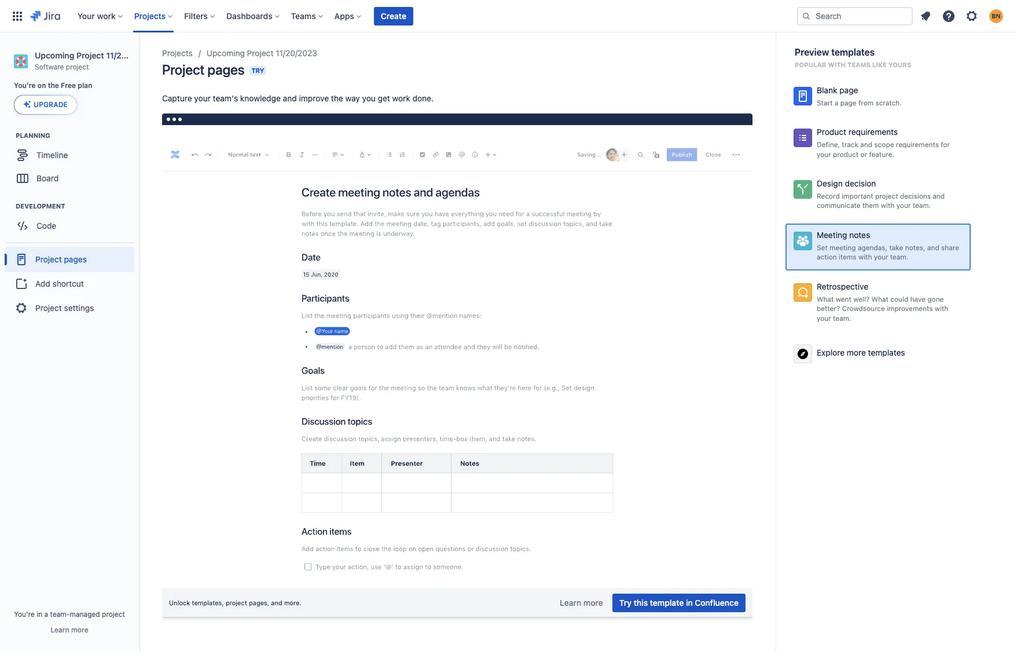 Task type: vqa. For each thing, say whether or not it's contained in the screenshot.
the bottom the 'create'
no



Task type: describe. For each thing, give the bounding box(es) containing it.
with inside meeting notes set meeting agendas, take notes, and share action items with your team.
[[859, 253, 872, 261]]

you're for you're in a team-managed project
[[14, 610, 35, 619]]

popular
[[795, 61, 827, 68]]

primary element
[[7, 0, 798, 32]]

way
[[345, 93, 360, 103]]

on
[[38, 81, 46, 90]]

projects button
[[131, 7, 177, 25]]

0 vertical spatial learn more button
[[553, 594, 610, 612]]

filters button
[[181, 7, 220, 25]]

software
[[35, 62, 64, 71]]

your inside product requirements define, track and scope requirements for your product or feature.
[[817, 150, 832, 158]]

and inside meeting notes set meeting agendas, take notes, and share action items with your team.
[[928, 243, 940, 252]]

create
[[381, 11, 407, 21]]

action
[[817, 253, 837, 261]]

1 vertical spatial work
[[392, 93, 411, 103]]

project pages inside 'link'
[[35, 254, 87, 264]]

with inside preview templates popular with teams like yours
[[828, 61, 846, 68]]

your work
[[77, 11, 116, 21]]

2 what from the left
[[872, 295, 889, 303]]

capture your team's knowledge and improve the way you get work done.
[[162, 93, 434, 103]]

development image
[[2, 199, 16, 213]]

upcoming for upcoming project 11/20/2023 software project
[[35, 50, 74, 60]]

with inside retrospective what went well? what could have gone better? crowdsource improvements with your team.
[[935, 304, 949, 313]]

product requirements image
[[796, 131, 810, 145]]

blank page start a page from scratch.
[[817, 85, 902, 107]]

0 horizontal spatial the
[[48, 81, 59, 90]]

your work button
[[74, 7, 127, 25]]

upcoming project 11/20/2023
[[207, 48, 317, 58]]

try this template in confluence
[[620, 598, 739, 608]]

development
[[16, 202, 65, 210]]

set
[[817, 243, 828, 252]]

project inside 'link'
[[35, 254, 62, 264]]

important
[[842, 192, 874, 200]]

decision image
[[796, 183, 810, 196]]

project pages link
[[5, 247, 134, 272]]

projects for projects link
[[162, 48, 193, 58]]

scope
[[875, 140, 895, 149]]

projects link
[[162, 46, 193, 60]]

1 what from the left
[[817, 295, 834, 303]]

teams button
[[288, 7, 328, 25]]

upgrade button
[[14, 96, 76, 114]]

add
[[35, 279, 50, 288]]

decision
[[845, 178, 877, 188]]

timeline link
[[6, 144, 133, 167]]

sidebar navigation image
[[126, 46, 152, 70]]

and for more.
[[271, 599, 282, 606]]

planning group
[[6, 131, 138, 194]]

settings
[[64, 303, 94, 313]]

product requirements define, track and scope requirements for your product or feature.
[[817, 127, 950, 158]]

1 horizontal spatial project pages
[[162, 61, 245, 78]]

this
[[634, 598, 648, 608]]

and for scope
[[861, 140, 873, 149]]

1 vertical spatial learn more
[[51, 626, 88, 634]]

search image
[[802, 11, 811, 21]]

project up try
[[247, 48, 274, 58]]

define,
[[817, 140, 840, 149]]

project down add
[[35, 303, 62, 313]]

0 vertical spatial learn
[[560, 598, 582, 608]]

better?
[[817, 304, 841, 313]]

blank image
[[796, 89, 810, 103]]

meeting notes image
[[796, 234, 810, 248]]

template
[[650, 598, 684, 608]]

shortcut
[[52, 279, 84, 288]]

project inside upcoming project 11/20/2023 software project
[[76, 50, 104, 60]]

upcoming project 11/20/2023 link
[[207, 46, 317, 60]]

try
[[620, 598, 632, 608]]

project inside upcoming project 11/20/2023 software project
[[66, 62, 89, 71]]

managed
[[70, 610, 100, 619]]

project down projects link
[[162, 61, 205, 78]]

more.
[[284, 599, 302, 606]]

you
[[362, 93, 376, 103]]

retrospective image
[[796, 286, 810, 299]]

apps
[[335, 11, 354, 21]]

well?
[[854, 295, 870, 303]]

take
[[890, 243, 904, 252]]

meeting
[[830, 243, 856, 252]]

notes,
[[906, 243, 926, 252]]

1 vertical spatial page
[[841, 98, 857, 107]]

your inside retrospective what went well? what could have gone better? crowdsource improvements with your team.
[[817, 314, 832, 323]]

done.
[[413, 93, 434, 103]]

apps button
[[331, 7, 366, 25]]

explore
[[817, 347, 845, 357]]

you're in a team-managed project
[[14, 610, 125, 619]]

your inside meeting notes set meeting agendas, take notes, and share action items with your team.
[[874, 253, 889, 261]]

a inside blank page start a page from scratch.
[[835, 98, 839, 107]]

yours
[[889, 61, 912, 68]]

your left team's
[[194, 93, 211, 103]]

improvements
[[887, 304, 933, 313]]

teams
[[291, 11, 316, 21]]

communicate
[[817, 201, 861, 210]]

upcoming for upcoming project 11/20/2023
[[207, 48, 245, 58]]

could
[[891, 295, 909, 303]]

you're for you're on the free plan
[[14, 81, 36, 90]]

explore more templates button
[[786, 336, 971, 371]]

project settings link
[[5, 296, 134, 321]]

try
[[252, 67, 264, 74]]

development group
[[6, 202, 138, 241]]

Search field
[[798, 7, 913, 25]]

11/20/2023 for upcoming project 11/20/2023
[[276, 48, 317, 58]]

share
[[942, 243, 960, 252]]

appswitcher icon image
[[10, 9, 24, 23]]

your inside 'design decision record important project decisions and communicate them with your team.'
[[897, 201, 911, 210]]

0 vertical spatial pages
[[208, 61, 245, 78]]

explore more templates
[[817, 347, 906, 357]]

notes
[[850, 230, 871, 240]]

your
[[77, 11, 95, 21]]

capture
[[162, 93, 192, 103]]

preview templates popular with teams like yours
[[795, 47, 912, 68]]

you're on the free plan
[[14, 81, 92, 90]]

meeting
[[817, 230, 848, 240]]

timeline
[[36, 150, 68, 160]]

more inside explore more templates button
[[847, 347, 866, 357]]

board
[[36, 173, 59, 183]]

add shortcut button
[[5, 272, 134, 296]]

confluence
[[695, 598, 739, 608]]

design
[[817, 178, 843, 188]]

pages inside 'link'
[[64, 254, 87, 264]]



Task type: locate. For each thing, give the bounding box(es) containing it.
1 vertical spatial projects
[[162, 48, 193, 58]]

1 horizontal spatial learn
[[560, 598, 582, 608]]

2 you're from the top
[[14, 610, 35, 619]]

team. down take
[[891, 253, 909, 261]]

free
[[61, 81, 76, 90]]

more image
[[796, 347, 810, 361]]

project inside 'design decision record important project decisions and communicate them with your team.'
[[876, 192, 899, 200]]

0 horizontal spatial pages
[[64, 254, 87, 264]]

1 vertical spatial requirements
[[896, 140, 939, 149]]

like
[[873, 61, 887, 68]]

1 you're from the top
[[14, 81, 36, 90]]

unlock
[[169, 599, 190, 606]]

0 vertical spatial work
[[97, 11, 116, 21]]

1 horizontal spatial 11/20/2023
[[276, 48, 317, 58]]

pages up team's
[[208, 61, 245, 78]]

learn more left try at the right of the page
[[560, 598, 603, 608]]

team. for retrospective
[[834, 314, 852, 323]]

agendas,
[[858, 243, 888, 252]]

your down better? on the right
[[817, 314, 832, 323]]

from
[[859, 98, 874, 107]]

1 vertical spatial a
[[44, 610, 48, 619]]

planning image
[[2, 129, 16, 143]]

group
[[5, 242, 134, 325]]

11/20/2023 inside upcoming project 11/20/2023 software project
[[106, 50, 150, 60]]

decisions
[[901, 192, 931, 200]]

projects inside projects dropdown button
[[134, 11, 166, 21]]

0 horizontal spatial learn more
[[51, 626, 88, 634]]

and for improve
[[283, 93, 297, 103]]

page left the "from"
[[841, 98, 857, 107]]

feature.
[[870, 150, 895, 158]]

items
[[839, 253, 857, 261]]

templates inside explore more templates button
[[869, 347, 906, 357]]

0 vertical spatial team.
[[913, 201, 931, 210]]

team.
[[913, 201, 931, 210], [891, 253, 909, 261], [834, 314, 852, 323]]

help image
[[942, 9, 956, 23]]

0 vertical spatial learn more
[[560, 598, 603, 608]]

or
[[861, 150, 868, 158]]

project
[[66, 62, 89, 71], [876, 192, 899, 200], [226, 599, 247, 606], [102, 610, 125, 619]]

upcoming inside upcoming project 11/20/2023 software project
[[35, 50, 74, 60]]

2 horizontal spatial team.
[[913, 201, 931, 210]]

0 vertical spatial projects
[[134, 11, 166, 21]]

[object object] confluence template image
[[162, 125, 753, 651]]

product
[[834, 150, 859, 158]]

0 horizontal spatial project pages
[[35, 254, 87, 264]]

0 horizontal spatial learn
[[51, 626, 69, 634]]

templates
[[832, 47, 875, 57], [869, 347, 906, 357]]

team. down decisions
[[913, 201, 931, 210]]

more left try at the right of the page
[[584, 598, 603, 608]]

and inside 'design decision record important project decisions and communicate them with your team.'
[[933, 192, 945, 200]]

projects
[[134, 11, 166, 21], [162, 48, 193, 58]]

your profile and settings image
[[990, 9, 1004, 23]]

1 vertical spatial pages
[[64, 254, 87, 264]]

knowledge
[[240, 93, 281, 103]]

planning
[[16, 132, 50, 139]]

projects up sidebar navigation image
[[134, 11, 166, 21]]

1 horizontal spatial the
[[331, 93, 343, 103]]

work right your
[[97, 11, 116, 21]]

1 vertical spatial in
[[37, 610, 42, 619]]

0 vertical spatial page
[[840, 85, 859, 95]]

0 horizontal spatial in
[[37, 610, 42, 619]]

team. down better? on the right
[[834, 314, 852, 323]]

jira image
[[30, 9, 60, 23], [30, 9, 60, 23]]

in
[[686, 598, 693, 608], [37, 610, 42, 619]]

project pages down projects link
[[162, 61, 245, 78]]

more
[[847, 347, 866, 357], [584, 598, 603, 608], [71, 626, 88, 634]]

1 horizontal spatial more
[[584, 598, 603, 608]]

1 vertical spatial learn more button
[[51, 626, 88, 635]]

0 vertical spatial in
[[686, 598, 693, 608]]

with inside 'design decision record important project decisions and communicate them with your team.'
[[881, 201, 895, 210]]

1 vertical spatial learn
[[51, 626, 69, 634]]

project left 'pages,'
[[226, 599, 247, 606]]

0 vertical spatial templates
[[832, 47, 875, 57]]

work right get
[[392, 93, 411, 103]]

0 horizontal spatial more
[[71, 626, 88, 634]]

1 horizontal spatial upcoming
[[207, 48, 245, 58]]

project up plan
[[66, 62, 89, 71]]

1 horizontal spatial a
[[835, 98, 839, 107]]

and left the share
[[928, 243, 940, 252]]

improve
[[299, 93, 329, 103]]

a left team- on the bottom
[[44, 610, 48, 619]]

0 vertical spatial more
[[847, 347, 866, 357]]

projects for projects dropdown button
[[134, 11, 166, 21]]

create button
[[374, 7, 414, 25]]

try this template in confluence button
[[613, 594, 746, 612]]

project up plan
[[76, 50, 104, 60]]

page
[[840, 85, 859, 95], [841, 98, 857, 107]]

your down decisions
[[897, 201, 911, 210]]

more down managed
[[71, 626, 88, 634]]

2 vertical spatial more
[[71, 626, 88, 634]]

upgrade
[[34, 100, 68, 109]]

gone
[[928, 295, 944, 303]]

upcoming down dashboards
[[207, 48, 245, 58]]

1 vertical spatial the
[[331, 93, 343, 103]]

1 vertical spatial team.
[[891, 253, 909, 261]]

product
[[817, 127, 847, 137]]

11/20/2023 for upcoming project 11/20/2023 software project
[[106, 50, 150, 60]]

teams
[[848, 61, 871, 68]]

and left the more.
[[271, 599, 282, 606]]

2 horizontal spatial more
[[847, 347, 866, 357]]

and left improve
[[283, 93, 297, 103]]

what up better? on the right
[[817, 295, 834, 303]]

start
[[817, 98, 833, 107]]

templates down crowdsource
[[869, 347, 906, 357]]

0 horizontal spatial learn more button
[[51, 626, 88, 635]]

0 vertical spatial requirements
[[849, 127, 898, 137]]

and up the or
[[861, 140, 873, 149]]

with down agendas,
[[859, 253, 872, 261]]

0 horizontal spatial 11/20/2023
[[106, 50, 150, 60]]

went
[[836, 295, 852, 303]]

1 horizontal spatial learn more button
[[553, 594, 610, 612]]

with down gone
[[935, 304, 949, 313]]

project settings
[[35, 303, 94, 313]]

and right decisions
[[933, 192, 945, 200]]

crowdsource
[[843, 304, 885, 313]]

you're left on
[[14, 81, 36, 90]]

more right explore
[[847, 347, 866, 357]]

projects right sidebar navigation image
[[162, 48, 193, 58]]

0 horizontal spatial team.
[[834, 314, 852, 323]]

1 vertical spatial templates
[[869, 347, 906, 357]]

unlock templates, project pages, and more.
[[169, 599, 302, 606]]

templates up teams
[[832, 47, 875, 57]]

learn more button left try at the right of the page
[[553, 594, 610, 612]]

team. inside meeting notes set meeting agendas, take notes, and share action items with your team.
[[891, 253, 909, 261]]

in left team- on the bottom
[[37, 610, 42, 619]]

templates,
[[192, 599, 224, 606]]

your down define,
[[817, 150, 832, 158]]

what right well?
[[872, 295, 889, 303]]

templates inside preview templates popular with teams like yours
[[832, 47, 875, 57]]

0 vertical spatial the
[[48, 81, 59, 90]]

your down agendas,
[[874, 253, 889, 261]]

1 horizontal spatial pages
[[208, 61, 245, 78]]

learn
[[560, 598, 582, 608], [51, 626, 69, 634]]

dashboards button
[[223, 7, 284, 25]]

0 vertical spatial you're
[[14, 81, 36, 90]]

a right the start
[[835, 98, 839, 107]]

requirements
[[849, 127, 898, 137], [896, 140, 939, 149]]

upcoming up software
[[35, 50, 74, 60]]

group containing project pages
[[5, 242, 134, 325]]

page right blank
[[840, 85, 859, 95]]

learn more button down you're in a team-managed project
[[51, 626, 88, 635]]

1 horizontal spatial what
[[872, 295, 889, 303]]

11/20/2023 down teams
[[276, 48, 317, 58]]

and inside product requirements define, track and scope requirements for your product or feature.
[[861, 140, 873, 149]]

team-
[[50, 610, 70, 619]]

1 horizontal spatial in
[[686, 598, 693, 608]]

the left way in the top of the page
[[331, 93, 343, 103]]

1 horizontal spatial learn more
[[560, 598, 603, 608]]

project pages up add shortcut
[[35, 254, 87, 264]]

filters
[[184, 11, 208, 21]]

with left teams
[[828, 61, 846, 68]]

0 vertical spatial project pages
[[162, 61, 245, 78]]

0 horizontal spatial work
[[97, 11, 116, 21]]

what
[[817, 295, 834, 303], [872, 295, 889, 303]]

learn left try at the right of the page
[[560, 598, 582, 608]]

work inside your work dropdown button
[[97, 11, 116, 21]]

0 horizontal spatial upcoming
[[35, 50, 74, 60]]

blank
[[817, 85, 838, 95]]

have
[[911, 295, 926, 303]]

1 vertical spatial project pages
[[35, 254, 87, 264]]

track
[[842, 140, 859, 149]]

get
[[378, 93, 390, 103]]

1 vertical spatial you're
[[14, 610, 35, 619]]

settings image
[[966, 9, 979, 23]]

retrospective what went well? what could have gone better? crowdsource improvements with your team.
[[817, 281, 949, 323]]

team. inside retrospective what went well? what could have gone better? crowdsource improvements with your team.
[[834, 314, 852, 323]]

pages,
[[249, 599, 269, 606]]

with right "them"
[[881, 201, 895, 210]]

add shortcut
[[35, 279, 84, 288]]

requirements up scope on the top right of page
[[849, 127, 898, 137]]

project pages
[[162, 61, 245, 78], [35, 254, 87, 264]]

1 vertical spatial more
[[584, 598, 603, 608]]

in inside button
[[686, 598, 693, 608]]

with
[[828, 61, 846, 68], [881, 201, 895, 210], [859, 253, 872, 261], [935, 304, 949, 313]]

the right on
[[48, 81, 59, 90]]

plan
[[78, 81, 92, 90]]

learn down team- on the bottom
[[51, 626, 69, 634]]

0 horizontal spatial a
[[44, 610, 48, 619]]

0 vertical spatial a
[[835, 98, 839, 107]]

banner
[[0, 0, 1018, 32]]

upcoming project 11/20/2023 software project
[[35, 50, 150, 71]]

project up "them"
[[876, 192, 899, 200]]

project up add
[[35, 254, 62, 264]]

team. inside 'design decision record important project decisions and communicate them with your team.'
[[913, 201, 931, 210]]

your
[[194, 93, 211, 103], [817, 150, 832, 158], [897, 201, 911, 210], [874, 253, 889, 261], [817, 314, 832, 323]]

in right template on the bottom of the page
[[686, 598, 693, 608]]

learn more down you're in a team-managed project
[[51, 626, 88, 634]]

notifications image
[[919, 9, 933, 23]]

team. for meeting notes
[[891, 253, 909, 261]]

team's
[[213, 93, 238, 103]]

1 horizontal spatial team.
[[891, 253, 909, 261]]

for
[[941, 140, 950, 149]]

2 vertical spatial team.
[[834, 314, 852, 323]]

preview
[[795, 47, 830, 57]]

project right managed
[[102, 610, 125, 619]]

retrospective
[[817, 281, 869, 291]]

11/20/2023 down projects dropdown button
[[106, 50, 150, 60]]

them
[[863, 201, 879, 210]]

1 horizontal spatial work
[[392, 93, 411, 103]]

pages up shortcut at the left top of page
[[64, 254, 87, 264]]

scratch.
[[876, 98, 902, 107]]

0 horizontal spatial what
[[817, 295, 834, 303]]

requirements left for
[[896, 140, 939, 149]]

banner containing your work
[[0, 0, 1018, 32]]

dashboards
[[227, 11, 273, 21]]

you're left team- on the bottom
[[14, 610, 35, 619]]



